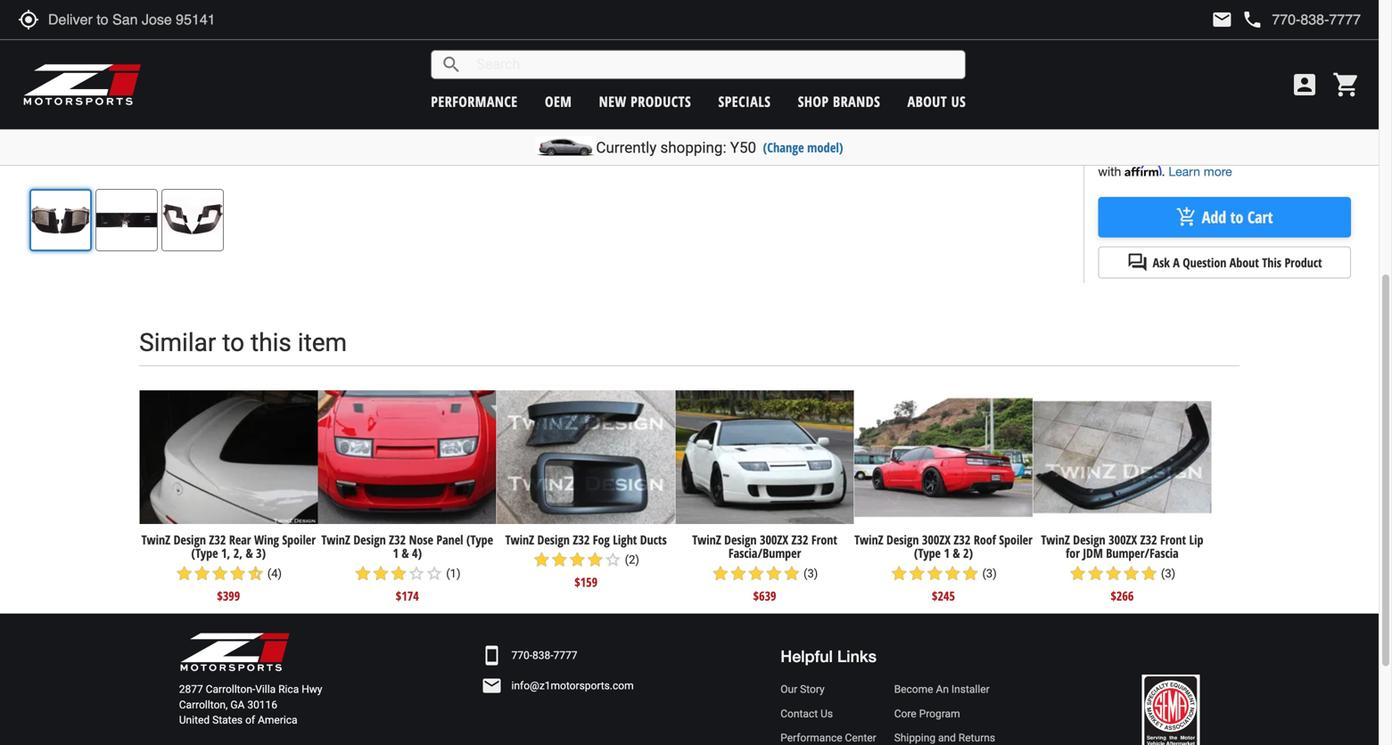 Task type: vqa. For each thing, say whether or not it's contained in the screenshot.
Question
yes



Task type: locate. For each thing, give the bounding box(es) containing it.
0 horizontal spatial (3)
[[804, 568, 818, 581]]

oem
[[545, 92, 572, 111]]

z32 inside "twinz design z32 rear wing spoiler (type 1, 2, & 3) star star star star star_half (4) $399"
[[209, 532, 226, 549]]

1 horizontal spatial front
[[1161, 532, 1187, 549]]

front right fascia/bumper
[[812, 532, 838, 549]]

twinz for star_half
[[142, 532, 171, 549]]

4 z32 from the left
[[792, 532, 809, 549]]

0 horizontal spatial to
[[222, 328, 245, 358]]

twinz inside twinz design z32 nose panel (type 1 & 4) star star star star_border star_border (1) $174
[[322, 532, 351, 549]]

performance
[[781, 732, 843, 745]]

about
[[908, 92, 948, 111], [1230, 254, 1260, 271]]

front inside twinz design 300zx z32 front fascia/bumper star star star star star (3) $639
[[812, 532, 838, 549]]

core program link
[[895, 707, 996, 722]]

to
[[1231, 206, 1244, 228], [222, 328, 245, 358]]

Search search field
[[462, 51, 966, 78]]

. left the learn on the top right
[[1162, 164, 1166, 179]]

spoiler inside twinz design 300zx z32 roof spoiler (type 1 & 2) star star star star star (3) $245
[[999, 532, 1033, 549]]

1 horizontal spatial spoiler
[[999, 532, 1033, 549]]

300zx up $639 at bottom right
[[760, 532, 789, 549]]

3 (3) from the left
[[1162, 568, 1176, 581]]

0 vertical spatial for
[[600, 64, 614, 78]]

a
[[1174, 254, 1180, 271]]

search
[[441, 54, 462, 75]]

1 horizontal spatial (3)
[[983, 568, 997, 581]]

design inside twinz design 300zx z32 front lip for jdm bumper/fascia star star star star star (3) $266
[[1074, 532, 1106, 549]]

2 z32 from the left
[[389, 532, 406, 549]]

design left bumper/fascia on the bottom right of page
[[1074, 532, 1106, 549]]

star_border left (2)
[[604, 552, 622, 569]]

contact us
[[781, 708, 833, 721]]

links
[[838, 647, 877, 667]]

(change model) link
[[763, 139, 844, 156]]

spoiler right roof
[[999, 532, 1033, 549]]

3 twinz from the left
[[506, 532, 534, 549]]

front
[[812, 532, 838, 549], [1161, 532, 1187, 549]]

shipping and returns link
[[895, 731, 996, 746]]

6 design from the left
[[1074, 532, 1106, 549]]

. up specials
[[761, 64, 764, 78]]

1 (3) from the left
[[804, 568, 818, 581]]

300zx inside twinz design 300zx z32 front lip for jdm bumper/fascia star star star star star (3) $266
[[1109, 532, 1138, 549]]

0 horizontal spatial .
[[761, 64, 764, 78]]

shopping_cart link
[[1328, 70, 1361, 99]]

& right 2,
[[246, 545, 253, 562]]

shop brands
[[798, 92, 881, 111]]

0 horizontal spatial 1
[[393, 545, 399, 562]]

3 300zx from the left
[[1109, 532, 1138, 549]]

$174
[[396, 588, 419, 605]]

front left lip
[[1161, 532, 1187, 549]]

fascia/bumper
[[729, 545, 801, 562]]

(type right panel
[[467, 532, 493, 549]]

1 z32 from the left
[[209, 532, 226, 549]]

4 twinz from the left
[[693, 532, 721, 549]]

1 front from the left
[[812, 532, 838, 549]]

front inside twinz design 300zx z32 front lip for jdm bumper/fascia star star star star star (3) $266
[[1161, 532, 1187, 549]]

to right the add
[[1231, 206, 1244, 228]]

1 & from the left
[[246, 545, 253, 562]]

(type inside twinz design 300zx z32 roof spoiler (type 1 & 2) star star star star star (3) $245
[[914, 545, 941, 562]]

300zx left 2)
[[922, 532, 951, 549]]

2 300zx from the left
[[922, 532, 951, 549]]

twinz design z32 nose panel (type 1 & 4) star star star star_border star_border (1) $174
[[322, 532, 493, 605]]

(type for star
[[914, 545, 941, 562]]

3 & from the left
[[953, 545, 960, 562]]

email
[[481, 676, 503, 697]]

. inside affirm . learn more
[[1162, 164, 1166, 179]]

twinz inside "twinz design z32 rear wing spoiler (type 1, 2, & 3) star star star star star_half (4) $399"
[[142, 532, 171, 549]]

0 horizontal spatial spoiler
[[282, 532, 316, 549]]

1 vertical spatial about
[[1230, 254, 1260, 271]]

6 twinz from the left
[[1041, 532, 1070, 549]]

info@z1motorsports.com link
[[512, 679, 634, 694]]

roof
[[974, 532, 996, 549]]

product
[[1285, 254, 1323, 271]]

2 horizontal spatial 300zx
[[1109, 532, 1138, 549]]

1 left 2)
[[944, 545, 950, 562]]

currently shopping: y50 (change model)
[[596, 139, 844, 157]]

$266
[[1111, 588, 1134, 605]]

1 vertical spatial us
[[821, 708, 833, 721]]

for inside twinz design 300zx z32 front lip for jdm bumper/fascia star star star star star (3) $266
[[1066, 545, 1080, 562]]

about left this
[[1230, 254, 1260, 271]]

(3)
[[804, 568, 818, 581], [983, 568, 997, 581], [1162, 568, 1176, 581]]

shop
[[798, 92, 829, 111]]

with
[[1099, 164, 1122, 179]]

5 z32 from the left
[[954, 532, 971, 549]]

300zx
[[760, 532, 789, 549], [922, 532, 951, 549], [1109, 532, 1138, 549]]

twinz design z32 rear wing spoiler (type 1, 2, & 3) star star star star star_half (4) $399
[[142, 532, 316, 605]]

0 horizontal spatial us
[[821, 708, 833, 721]]

300zx inside twinz design 300zx z32 front fascia/bumper star star star star star (3) $639
[[760, 532, 789, 549]]

/mo with
[[1099, 145, 1351, 179]]

design inside twinz design 300zx z32 roof spoiler (type 1 & 2) star star star star star (3) $245
[[887, 532, 919, 549]]

for left the z1
[[600, 64, 614, 78]]

300zx right the jdm at the bottom of the page
[[1109, 532, 1138, 549]]

contact us link
[[781, 707, 877, 722]]

panel
[[437, 532, 464, 549]]

rear
[[229, 532, 251, 549]]

0 vertical spatial us
[[952, 92, 966, 111]]

1 horizontal spatial &
[[402, 545, 409, 562]]

star
[[533, 552, 551, 569], [551, 552, 569, 569], [569, 552, 587, 569], [587, 552, 604, 569], [175, 565, 193, 583], [193, 565, 211, 583], [211, 565, 229, 583], [229, 565, 247, 583], [354, 565, 372, 583], [372, 565, 390, 583], [390, 565, 408, 583], [712, 565, 730, 583], [730, 565, 747, 583], [747, 565, 765, 583], [765, 565, 783, 583], [783, 565, 801, 583], [891, 565, 908, 583], [908, 565, 926, 583], [926, 565, 944, 583], [944, 565, 962, 583], [962, 565, 980, 583], [1069, 565, 1087, 583], [1087, 565, 1105, 583], [1105, 565, 1123, 583], [1123, 565, 1141, 583], [1141, 565, 1159, 583]]

design inside twinz design z32 nose panel (type 1 & 4) star star star star_border star_border (1) $174
[[354, 532, 386, 549]]

z1 motorsports logo image
[[22, 62, 142, 107]]

and
[[939, 732, 956, 745]]

only
[[518, 64, 548, 78]]

america
[[258, 715, 298, 727]]

1 horizontal spatial to
[[1231, 206, 1244, 228]]

2)
[[964, 545, 973, 562]]

(type left 2)
[[914, 545, 941, 562]]

star_border
[[604, 552, 622, 569], [408, 565, 426, 583], [426, 565, 443, 583]]

star_border left the (1) at the bottom left of the page
[[426, 565, 443, 583]]

2 front from the left
[[1161, 532, 1187, 549]]

(3) up helpful
[[804, 568, 818, 581]]

0 horizontal spatial about
[[908, 92, 948, 111]]

z1
[[617, 62, 628, 78]]

us for contact us
[[821, 708, 833, 721]]

twinz inside twinz design 300zx z32 front fascia/bumper star star star star star (3) $639
[[693, 532, 721, 549]]

add_shopping_cart
[[1177, 207, 1198, 228]]

(type inside twinz design z32 nose panel (type 1 & 4) star star star star_border star_border (1) $174
[[467, 532, 493, 549]]

twinz inside twinz design 300zx z32 front lip for jdm bumper/fascia star star star star star (3) $266
[[1041, 532, 1070, 549]]

more
[[1204, 164, 1233, 179]]

z32 inside twinz design z32 nose panel (type 1 & 4) star star star star_border star_border (1) $174
[[389, 532, 406, 549]]

(type inside "twinz design z32 rear wing spoiler (type 1, 2, & 3) star star star star star_half (4) $399"
[[191, 545, 218, 562]]

us inside contact us link
[[821, 708, 833, 721]]

us
[[952, 92, 966, 111], [821, 708, 833, 721]]

2 design from the left
[[354, 532, 386, 549]]

design
[[174, 532, 206, 549], [354, 532, 386, 549], [538, 532, 570, 549], [725, 532, 757, 549], [887, 532, 919, 549], [1074, 532, 1106, 549]]

design left 1,
[[174, 532, 206, 549]]

1 vertical spatial for
[[1066, 545, 1080, 562]]

2 horizontal spatial (type
[[914, 545, 941, 562]]

5 twinz from the left
[[855, 532, 884, 549]]

design left fog
[[538, 532, 570, 549]]

3 design from the left
[[538, 532, 570, 549]]

0 horizontal spatial 300zx
[[760, 532, 789, 549]]

(type for 3)
[[191, 545, 218, 562]]

5 design from the left
[[887, 532, 919, 549]]

(3) down roof
[[983, 568, 997, 581]]

b.a.
[[630, 62, 649, 78]]

1 twinz from the left
[[142, 532, 171, 549]]

my_location
[[18, 9, 39, 30]]

1 vertical spatial .
[[1162, 164, 1166, 179]]

2 horizontal spatial (3)
[[1162, 568, 1176, 581]]

0 horizontal spatial &
[[246, 545, 253, 562]]

mail
[[1212, 9, 1233, 30]]

2 twinz from the left
[[322, 532, 351, 549]]

& left 2)
[[953, 545, 960, 562]]

300zx for star
[[760, 532, 789, 549]]

this
[[1263, 254, 1282, 271]]

1 horizontal spatial 300zx
[[922, 532, 951, 549]]

2,
[[234, 545, 243, 562]]

1 300zx from the left
[[760, 532, 789, 549]]

ask
[[1153, 254, 1170, 271]]

2 spoiler from the left
[[999, 532, 1033, 549]]

spoiler inside "twinz design z32 rear wing spoiler (type 1, 2, & 3) star star star star star_half (4) $399"
[[282, 532, 316, 549]]

question_answer
[[1127, 252, 1149, 273]]

(3) inside twinz design 300zx z32 front fascia/bumper star star star star star (3) $639
[[804, 568, 818, 581]]

0 horizontal spatial front
[[812, 532, 838, 549]]

2 1 from the left
[[944, 545, 950, 562]]

1 inside twinz design 300zx z32 roof spoiler (type 1 & 2) star star star star star (3) $245
[[944, 545, 950, 562]]

z32 inside twinz design 300zx z32 front fascia/bumper star star star star star (3) $639
[[792, 532, 809, 549]]

intercoolers
[[706, 62, 761, 78]]

1 horizontal spatial .
[[1162, 164, 1166, 179]]

email info@z1motorsports.com
[[481, 676, 634, 697]]

light
[[613, 532, 637, 549]]

3)
[[256, 545, 266, 562]]

twinz
[[142, 532, 171, 549], [322, 532, 351, 549], [506, 532, 534, 549], [693, 532, 721, 549], [855, 532, 884, 549], [1041, 532, 1070, 549]]

of
[[245, 715, 255, 727]]

about right brands
[[908, 92, 948, 111]]

ducts
[[640, 532, 667, 549]]

program
[[919, 708, 960, 721]]

twinz for $266
[[1041, 532, 1070, 549]]

1 horizontal spatial us
[[952, 92, 966, 111]]

design inside "twinz design z32 rear wing spoiler (type 1, 2, & 3) star star star star star_half (4) $399"
[[174, 532, 206, 549]]

only available for z1 b.a. side mount intercoolers .
[[518, 62, 767, 78]]

design for $174
[[354, 532, 386, 549]]

(3) down bumper/fascia on the bottom right of page
[[1162, 568, 1176, 581]]

design up $639 at bottom right
[[725, 532, 757, 549]]

new products
[[599, 92, 692, 111]]

300zx inside twinz design 300zx z32 roof spoiler (type 1 & 2) star star star star star (3) $245
[[922, 532, 951, 549]]

twinz for (3)
[[855, 532, 884, 549]]

our story
[[781, 684, 825, 696]]

1 spoiler from the left
[[282, 532, 316, 549]]

model)
[[808, 139, 844, 156]]

1 design from the left
[[174, 532, 206, 549]]

core program
[[895, 708, 960, 721]]

shopping:
[[661, 139, 727, 157]]

products
[[631, 92, 692, 111]]

to left this
[[222, 328, 245, 358]]

design left 4)
[[354, 532, 386, 549]]

1 horizontal spatial (type
[[467, 532, 493, 549]]

z32
[[209, 532, 226, 549], [389, 532, 406, 549], [573, 532, 590, 549], [792, 532, 809, 549], [954, 532, 971, 549], [1141, 532, 1158, 549]]

& left 4)
[[402, 545, 409, 562]]

spoiler right wing
[[282, 532, 316, 549]]

performance link
[[431, 92, 518, 111]]

2877
[[179, 684, 203, 696]]

design left 2)
[[887, 532, 919, 549]]

affirm
[[1125, 162, 1162, 177]]

1,
[[221, 545, 230, 562]]

0 horizontal spatial for
[[600, 64, 614, 78]]

6 z32 from the left
[[1141, 532, 1158, 549]]

1 1 from the left
[[393, 545, 399, 562]]

account_box link
[[1287, 70, 1324, 99]]

z1 company logo image
[[179, 632, 291, 674]]

1 left 4)
[[393, 545, 399, 562]]

$399
[[217, 588, 240, 605]]

specials link
[[719, 92, 771, 111]]

4 design from the left
[[725, 532, 757, 549]]

3 z32 from the left
[[573, 532, 590, 549]]

1 inside twinz design z32 nose panel (type 1 & 4) star star star star_border star_border (1) $174
[[393, 545, 399, 562]]

similar to this item
[[139, 328, 347, 358]]

1 horizontal spatial for
[[1066, 545, 1080, 562]]

become an installer
[[895, 684, 990, 696]]

brands
[[833, 92, 881, 111]]

(type left 1,
[[191, 545, 218, 562]]

for
[[600, 64, 614, 78], [1066, 545, 1080, 562]]

2 (3) from the left
[[983, 568, 997, 581]]

2 horizontal spatial &
[[953, 545, 960, 562]]

our
[[781, 684, 798, 696]]

performance center
[[781, 732, 877, 745]]

twinz inside twinz design 300zx z32 roof spoiler (type 1 & 2) star star star star star (3) $245
[[855, 532, 884, 549]]

0 vertical spatial .
[[761, 64, 764, 78]]

1 horizontal spatial about
[[1230, 254, 1260, 271]]

for left the jdm at the bottom of the page
[[1066, 545, 1080, 562]]

1 horizontal spatial 1
[[944, 545, 950, 562]]

2 & from the left
[[402, 545, 409, 562]]

0 horizontal spatial (type
[[191, 545, 218, 562]]

&
[[246, 545, 253, 562], [402, 545, 409, 562], [953, 545, 960, 562]]



Task type: describe. For each thing, give the bounding box(es) containing it.
z32 inside twinz design 300zx z32 roof spoiler (type 1 & 2) star star star star star (3) $245
[[954, 532, 971, 549]]

front for star
[[1161, 532, 1187, 549]]

$639
[[754, 588, 777, 605]]

currently
[[596, 139, 657, 157]]

. inside only available for z1 b.a. side mount intercoolers .
[[761, 64, 764, 78]]

oem link
[[545, 92, 572, 111]]

center
[[845, 732, 877, 745]]

& inside twinz design 300zx z32 roof spoiler (type 1 & 2) star star star star star (3) $245
[[953, 545, 960, 562]]

shipping and returns
[[895, 732, 996, 745]]

shop brands link
[[798, 92, 881, 111]]

$245
[[932, 588, 955, 605]]

affirm . learn more
[[1125, 162, 1233, 179]]

770-
[[512, 650, 533, 662]]

specials
[[719, 92, 771, 111]]

& inside "twinz design z32 rear wing spoiler (type 1, 2, & 3) star star star star star_half (4) $399"
[[246, 545, 253, 562]]

30116
[[247, 699, 277, 712]]

performance
[[431, 92, 518, 111]]

carrollton,
[[179, 699, 228, 712]]

0 vertical spatial about
[[908, 92, 948, 111]]

smartphone
[[481, 646, 503, 667]]

learn
[[1169, 164, 1201, 179]]

0 vertical spatial to
[[1231, 206, 1244, 228]]

design inside twinz design z32 fog light ducts star star star star star_border (2) $159
[[538, 532, 570, 549]]

4)
[[412, 545, 422, 562]]

twinz design z32 fog light ducts star star star star star_border (2) $159
[[506, 532, 667, 591]]

smartphone 770-838-7777
[[481, 646, 578, 667]]

account_box
[[1291, 70, 1320, 99]]

front for (3)
[[812, 532, 838, 549]]

twinz design 300zx z32 roof spoiler (type 1 & 2) star star star star star (3) $245
[[855, 532, 1033, 605]]

spoiler for (3)
[[999, 532, 1033, 549]]

rica
[[278, 684, 299, 696]]

question
[[1183, 254, 1227, 271]]

new
[[599, 92, 627, 111]]

performance center link
[[781, 731, 877, 746]]

us for about us
[[952, 92, 966, 111]]

similar
[[139, 328, 216, 358]]

/mo
[[1329, 145, 1351, 160]]

770-838-7777 link
[[512, 649, 578, 664]]

star_border down 4)
[[408, 565, 426, 583]]

twinz inside twinz design z32 fog light ducts star star star star star_border (2) $159
[[506, 532, 534, 549]]

about inside question_answer ask a question about this product
[[1230, 254, 1260, 271]]

info@z1motorsports.com
[[512, 680, 634, 693]]

(3) inside twinz design 300zx z32 roof spoiler (type 1 & 2) star star star star star (3) $245
[[983, 568, 997, 581]]

an
[[936, 684, 949, 696]]

1 vertical spatial to
[[222, 328, 245, 358]]

shipping
[[895, 732, 936, 745]]

new products link
[[599, 92, 692, 111]]

carrollton-
[[206, 684, 255, 696]]

cart
[[1248, 206, 1274, 228]]

for inside only available for z1 b.a. side mount intercoolers .
[[600, 64, 614, 78]]

twinz design 300zx z32 front lip for jdm bumper/fascia star star star star star (3) $266
[[1041, 532, 1204, 605]]

design for star_half
[[174, 532, 206, 549]]

twinz for $174
[[322, 532, 351, 549]]

design for (3)
[[887, 532, 919, 549]]

item
[[298, 328, 347, 358]]

sema member logo image
[[1143, 676, 1200, 746]]

returns
[[959, 732, 996, 745]]

(3) inside twinz design 300zx z32 front lip for jdm bumper/fascia star star star star star (3) $266
[[1162, 568, 1176, 581]]

jdm
[[1083, 545, 1103, 562]]

lip
[[1190, 532, 1204, 549]]

fog
[[593, 532, 610, 549]]

story
[[800, 684, 825, 696]]

z32 inside twinz design 300zx z32 front lip for jdm bumper/fascia star star star star star (3) $266
[[1141, 532, 1158, 549]]

300zx for &
[[922, 532, 951, 549]]

about us link
[[908, 92, 966, 111]]

star_border inside twinz design z32 fog light ducts star star star star star_border (2) $159
[[604, 552, 622, 569]]

contact
[[781, 708, 818, 721]]

& inside twinz design z32 nose panel (type 1 & 4) star star star star_border star_border (1) $174
[[402, 545, 409, 562]]

help
[[1231, 41, 1251, 60]]

phone link
[[1242, 9, 1361, 30]]

about us
[[908, 92, 966, 111]]

this
[[251, 328, 292, 358]]

design inside twinz design 300zx z32 front fascia/bumper star star star star star (3) $639
[[725, 532, 757, 549]]

z32 inside twinz design z32 fog light ducts star star star star star_border (2) $159
[[573, 532, 590, 549]]

mail link
[[1212, 9, 1233, 30]]

become an installer link
[[895, 683, 996, 698]]

300zx for bumper/fascia
[[1109, 532, 1138, 549]]

y50
[[730, 139, 757, 157]]

learn more link
[[1169, 164, 1233, 179]]

installer
[[952, 684, 990, 696]]

our story link
[[781, 683, 877, 698]]

helpful links
[[781, 647, 877, 667]]

hwy
[[302, 684, 322, 696]]

mount
[[673, 62, 704, 78]]

spoiler for star_half
[[282, 532, 316, 549]]

add
[[1202, 206, 1227, 228]]

united
[[179, 715, 210, 727]]

(1)
[[446, 568, 461, 581]]

side
[[652, 62, 670, 78]]

wing
[[254, 532, 279, 549]]

2877 carrollton-villa rica hwy carrollton, ga 30116 united states of america
[[179, 684, 322, 727]]

z1 b.a. side mount intercoolers link
[[617, 62, 761, 78]]

design for $266
[[1074, 532, 1106, 549]]

twinz design 300zx z32 front fascia/bumper star star star star star (3) $639
[[693, 532, 838, 605]]

villa
[[255, 684, 276, 696]]

(4)
[[267, 568, 282, 581]]



